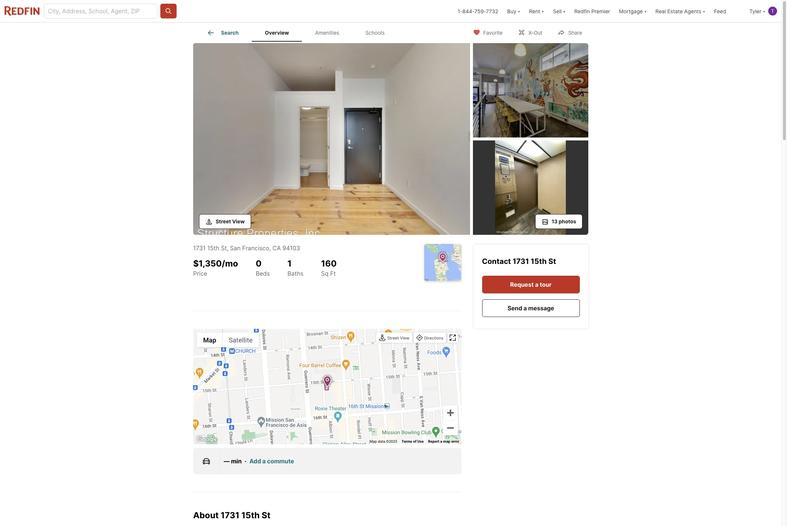 Task type: vqa. For each thing, say whether or not it's contained in the screenshot.


Task type: locate. For each thing, give the bounding box(es) containing it.
a left map
[[441, 440, 443, 444]]

view for street view button to the top
[[232, 218, 245, 225]]

overview tab
[[252, 24, 302, 42]]

2 horizontal spatial 1731
[[513, 257, 530, 266]]

street view left the directions button
[[388, 336, 410, 341]]

sq
[[321, 270, 329, 277]]

tab list
[[193, 23, 404, 42]]

0 vertical spatial 15th
[[208, 245, 220, 252]]

search
[[221, 30, 239, 36]]

x-out
[[529, 29, 543, 36]]

error
[[452, 440, 460, 444]]

a left tour
[[536, 281, 539, 289]]

1 baths
[[288, 259, 304, 277]]

view up san
[[232, 218, 245, 225]]

street view button
[[199, 214, 251, 229], [378, 334, 412, 344]]

commute
[[267, 458, 294, 465]]

share
[[569, 29, 583, 36]]

1 vertical spatial st
[[549, 257, 557, 266]]

feed
[[715, 8, 727, 14]]

1 horizontal spatial street
[[388, 336, 399, 341]]

google image
[[195, 435, 220, 445]]

2 ▾ from the left
[[542, 8, 545, 14]]

2 vertical spatial st
[[262, 511, 271, 521]]

baths
[[288, 270, 304, 277]]

13 photos
[[552, 218, 577, 225]]

amenities tab
[[302, 24, 353, 42]]

map left satellite popup button
[[203, 336, 216, 344]]

premier
[[592, 8, 611, 14]]

2 vertical spatial 15th
[[242, 511, 260, 521]]

0 vertical spatial 1731
[[193, 245, 206, 252]]

a for tour
[[536, 281, 539, 289]]

0 horizontal spatial 15th
[[208, 245, 220, 252]]

1 vertical spatial street view
[[388, 336, 410, 341]]

add a commute button
[[250, 457, 294, 466]]

, left san
[[227, 245, 229, 252]]

report
[[429, 440, 440, 444]]

15th for about 1731 15th st
[[242, 511, 260, 521]]

1 vertical spatial 15th
[[532, 257, 547, 266]]

beds
[[256, 270, 270, 277]]

sell
[[553, 8, 562, 14]]

rent ▾ button
[[530, 0, 545, 22]]

1731 up the $1,350
[[193, 245, 206, 252]]

0 horizontal spatial map
[[203, 336, 216, 344]]

4 ▾ from the left
[[645, 8, 647, 14]]

▾ for tyler ▾
[[764, 8, 766, 14]]

1731
[[193, 245, 206, 252], [513, 257, 530, 266], [221, 511, 240, 521]]

©2023
[[386, 440, 398, 444]]

a right send
[[524, 305, 528, 312]]

street up san
[[216, 218, 231, 225]]

▾ right mortgage
[[645, 8, 647, 14]]

st for about 1731 15th st
[[262, 511, 271, 521]]

street view button up san
[[199, 214, 251, 229]]

message
[[529, 305, 555, 312]]

mortgage
[[620, 8, 643, 14]]

— min · add a commute
[[224, 458, 294, 465]]

street left the directions button
[[388, 336, 399, 341]]

$1,350
[[193, 259, 222, 269]]

0 horizontal spatial view
[[232, 218, 245, 225]]

submit search image
[[165, 7, 172, 15]]

6 ▾ from the left
[[764, 8, 766, 14]]

, left ca
[[270, 245, 271, 252]]

2 vertical spatial 1731
[[221, 511, 240, 521]]

160 sq ft
[[321, 259, 337, 277]]

add
[[250, 458, 261, 465]]

▾ right buy
[[518, 8, 521, 14]]

1 horizontal spatial st
[[262, 511, 271, 521]]

1 horizontal spatial view
[[401, 336, 410, 341]]

▾ left user photo
[[764, 8, 766, 14]]

terms
[[402, 440, 413, 444]]

1 vertical spatial view
[[401, 336, 410, 341]]

1 vertical spatial map
[[370, 440, 377, 444]]

0 horizontal spatial st
[[221, 245, 227, 252]]

about
[[193, 511, 219, 521]]

0 horizontal spatial ,
[[227, 245, 229, 252]]

sell ▾ button
[[553, 0, 566, 22]]

street view for bottommost street view button
[[388, 336, 410, 341]]

1 vertical spatial 1731
[[513, 257, 530, 266]]

request a tour button
[[483, 276, 580, 294]]

terms of use
[[402, 440, 424, 444]]

1731 right the about
[[221, 511, 240, 521]]

0 vertical spatial street view button
[[199, 214, 251, 229]]

1 horizontal spatial street view
[[388, 336, 410, 341]]

tyler
[[750, 8, 762, 14]]

0 beds
[[256, 259, 270, 277]]

real estate agents ▾ link
[[656, 0, 706, 22]]

view left the directions button
[[401, 336, 410, 341]]

▾ right rent
[[542, 8, 545, 14]]

map
[[203, 336, 216, 344], [370, 440, 377, 444]]

0 horizontal spatial 1731
[[193, 245, 206, 252]]

5 ▾ from the left
[[704, 8, 706, 14]]

request a tour
[[511, 281, 552, 289]]

rent ▾ button
[[525, 0, 549, 22]]

0 vertical spatial street view
[[216, 218, 245, 225]]

redfin premier
[[575, 8, 611, 14]]

0 vertical spatial street
[[216, 218, 231, 225]]

street view
[[216, 218, 245, 225], [388, 336, 410, 341]]

1-844-759-7732
[[458, 8, 499, 14]]

0 horizontal spatial street view button
[[199, 214, 251, 229]]

1 horizontal spatial ,
[[270, 245, 271, 252]]

map left data
[[370, 440, 377, 444]]

2 horizontal spatial st
[[549, 257, 557, 266]]

0 horizontal spatial street
[[216, 218, 231, 225]]

0 horizontal spatial street view
[[216, 218, 245, 225]]

contact
[[483, 257, 512, 266]]

0 vertical spatial view
[[232, 218, 245, 225]]

estate
[[668, 8, 683, 14]]

report a map error
[[429, 440, 460, 444]]

use
[[418, 440, 424, 444]]

$1,350 /mo price
[[193, 259, 238, 277]]

street view up san
[[216, 218, 245, 225]]

0 vertical spatial map
[[203, 336, 216, 344]]

1731 up request on the bottom right of page
[[513, 257, 530, 266]]

image image
[[193, 43, 471, 235], [473, 43, 589, 138], [473, 141, 589, 235]]

favorite
[[484, 29, 503, 36]]

x-out button
[[512, 25, 549, 40]]

2 , from the left
[[270, 245, 271, 252]]

▾ right sell
[[564, 8, 566, 14]]

a right add
[[263, 458, 266, 465]]

out
[[534, 29, 543, 36]]

1 ▾ from the left
[[518, 8, 521, 14]]

1 horizontal spatial 1731
[[221, 511, 240, 521]]

menu bar
[[197, 333, 259, 348]]

1 horizontal spatial street view button
[[378, 334, 412, 344]]

street view button left the directions button
[[378, 334, 412, 344]]

redfin premier button
[[571, 0, 615, 22]]

759-
[[475, 8, 486, 14]]

tab list containing search
[[193, 23, 404, 42]]

map for map
[[203, 336, 216, 344]]

street
[[216, 218, 231, 225], [388, 336, 399, 341]]

2 horizontal spatial 15th
[[532, 257, 547, 266]]

1 horizontal spatial 15th
[[242, 511, 260, 521]]

3 ▾ from the left
[[564, 8, 566, 14]]

contact 1731 15th st
[[483, 257, 557, 266]]

1 horizontal spatial map
[[370, 440, 377, 444]]

st
[[221, 245, 227, 252], [549, 257, 557, 266], [262, 511, 271, 521]]

/mo
[[222, 259, 238, 269]]

tyler ▾
[[750, 8, 766, 14]]

real estate agents ▾
[[656, 8, 706, 14]]

directions button
[[415, 334, 446, 344]]

redfin
[[575, 8, 591, 14]]

view for bottommost street view button
[[401, 336, 410, 341]]

schools
[[366, 30, 385, 36]]

1-
[[458, 8, 463, 14]]

map inside map popup button
[[203, 336, 216, 344]]

13 photos button
[[536, 214, 583, 229]]

▾ right agents
[[704, 8, 706, 14]]



Task type: describe. For each thing, give the bounding box(es) containing it.
data
[[378, 440, 385, 444]]

share button
[[552, 25, 589, 40]]

13
[[552, 218, 558, 225]]

search link
[[206, 28, 239, 37]]

tour
[[541, 281, 552, 289]]

user photo image
[[769, 7, 778, 15]]

directions
[[425, 336, 444, 341]]

1731 15th st , san francisco , ca 94103
[[193, 245, 300, 252]]

terms of use link
[[402, 440, 424, 444]]

7732
[[486, 8, 499, 14]]

·
[[245, 458, 247, 465]]

map
[[444, 440, 451, 444]]

mortgage ▾ button
[[615, 0, 652, 22]]

send
[[508, 305, 523, 312]]

amenities
[[316, 30, 340, 36]]

ft
[[330, 270, 336, 277]]

0
[[256, 259, 262, 269]]

request
[[511, 281, 534, 289]]

15th for contact 1731 15th st
[[532, 257, 547, 266]]

report a map error link
[[429, 440, 460, 444]]

map data ©2023
[[370, 440, 398, 444]]

about 1731 15th st
[[193, 511, 271, 521]]

▾ for mortgage ▾
[[645, 8, 647, 14]]

of
[[414, 440, 417, 444]]

94103
[[283, 245, 300, 252]]

▾ for rent ▾
[[542, 8, 545, 14]]

map button
[[197, 333, 223, 348]]

rent ▾
[[530, 8, 545, 14]]

satellite button
[[223, 333, 259, 348]]

sell ▾ button
[[549, 0, 571, 22]]

City, Address, School, Agent, ZIP search field
[[44, 4, 158, 18]]

price
[[193, 270, 207, 277]]

buy
[[508, 8, 517, 14]]

▾ for buy ▾
[[518, 8, 521, 14]]

1731 for about 1731 15th st
[[221, 511, 240, 521]]

overview
[[265, 30, 289, 36]]

▾ for sell ▾
[[564, 8, 566, 14]]

san
[[230, 245, 241, 252]]

menu bar containing map
[[197, 333, 259, 348]]

satellite
[[229, 336, 253, 344]]

a for map
[[441, 440, 443, 444]]

sell ▾
[[553, 8, 566, 14]]

1 , from the left
[[227, 245, 229, 252]]

map region
[[180, 290, 463, 479]]

min
[[231, 458, 242, 465]]

buy ▾
[[508, 8, 521, 14]]

real
[[656, 8, 667, 14]]

1 vertical spatial street
[[388, 336, 399, 341]]

map entry image
[[425, 244, 462, 281]]

1 vertical spatial street view button
[[378, 334, 412, 344]]

schools tab
[[353, 24, 398, 42]]

favorite button
[[467, 25, 509, 40]]

buy ▾ button
[[508, 0, 521, 22]]

1
[[288, 259, 292, 269]]

ca
[[273, 245, 281, 252]]

buy ▾ button
[[503, 0, 525, 22]]

st for contact 1731 15th st
[[549, 257, 557, 266]]

map for map data ©2023
[[370, 440, 377, 444]]

send a message
[[508, 305, 555, 312]]

160
[[321, 259, 337, 269]]

1-844-759-7732 link
[[458, 8, 499, 14]]

—
[[224, 458, 230, 465]]

photos
[[559, 218, 577, 225]]

mortgage ▾
[[620, 8, 647, 14]]

francisco
[[242, 245, 270, 252]]

a for message
[[524, 305, 528, 312]]

1731 for contact 1731 15th st
[[513, 257, 530, 266]]

844-
[[463, 8, 475, 14]]

street view for street view button to the top
[[216, 218, 245, 225]]

x-
[[529, 29, 534, 36]]

real estate agents ▾ button
[[652, 0, 710, 22]]

mortgage ▾ button
[[620, 0, 647, 22]]

0 vertical spatial st
[[221, 245, 227, 252]]

rent
[[530, 8, 541, 14]]

feed button
[[710, 0, 746, 22]]

agents
[[685, 8, 702, 14]]

send a message button
[[483, 300, 580, 317]]



